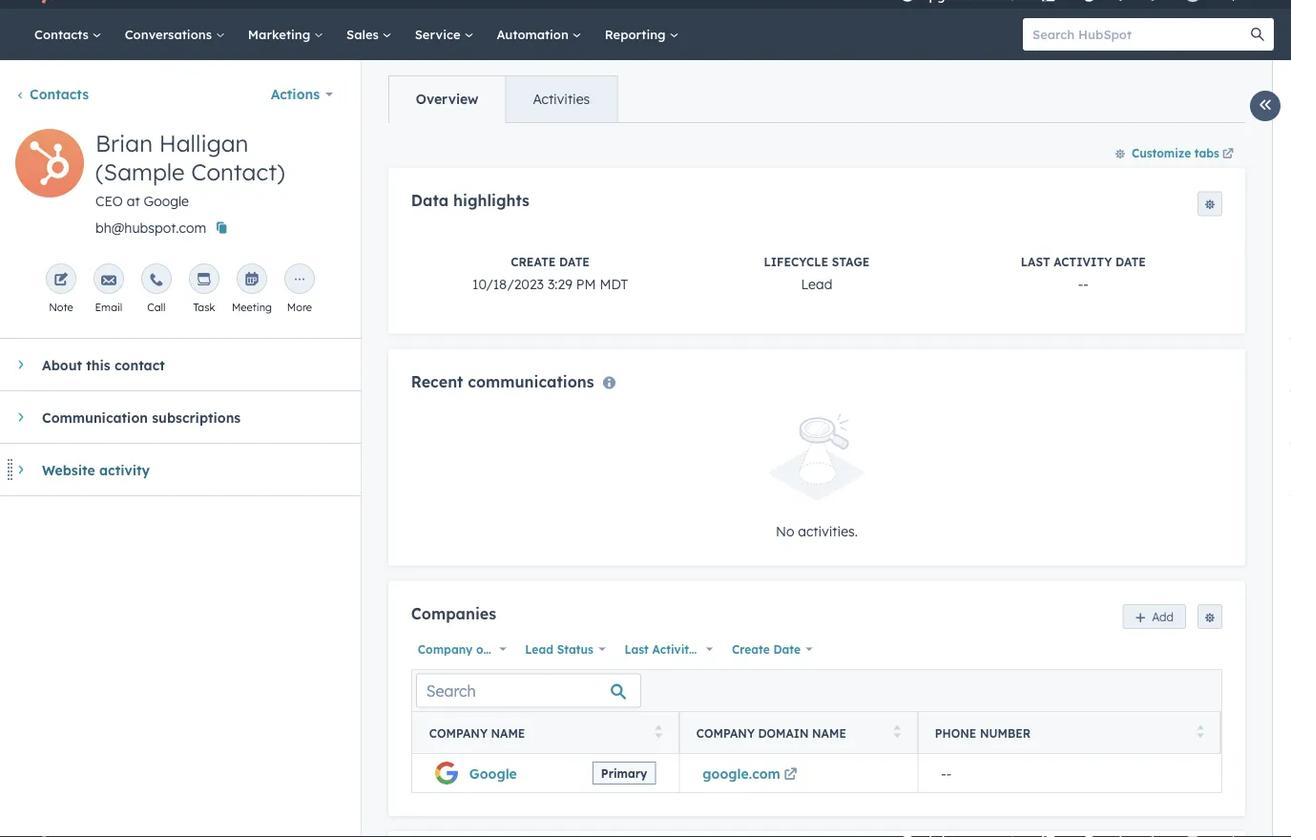 Task type: locate. For each thing, give the bounding box(es) containing it.
search image
[[1252, 28, 1265, 41]]

Search HubSpot search field
[[1023, 18, 1257, 51]]

2 press to sort. element from the left
[[894, 725, 901, 741]]

brian
[[95, 129, 153, 158]]

company
[[418, 642, 473, 657], [429, 726, 488, 741], [697, 726, 755, 741]]

1 horizontal spatial google
[[470, 765, 517, 782]]

activities.
[[798, 523, 858, 539]]

settings image
[[1113, 0, 1130, 3]]

halligan
[[159, 129, 249, 158]]

2 press to sort. image from the left
[[1198, 725, 1205, 739]]

3 press to sort. element from the left
[[1198, 725, 1205, 741]]

1 horizontal spatial press to sort. element
[[894, 725, 901, 741]]

company left the name on the bottom of page
[[429, 726, 488, 741]]

lead status button
[[519, 637, 610, 662]]

activity inside last activity date popup button
[[653, 642, 696, 657]]

marketing link
[[237, 9, 335, 60]]

task image
[[197, 273, 212, 288]]

1 horizontal spatial lead
[[801, 275, 833, 292]]

0 vertical spatial contacts
[[34, 26, 92, 42]]

automation
[[497, 26, 573, 42]]

caret image left 'about'
[[19, 359, 23, 370]]

calling icon button
[[993, 0, 1025, 6]]

about this contact
[[42, 356, 165, 373]]

company owner button
[[411, 637, 512, 662]]

company for company domain name
[[697, 726, 755, 741]]

create date button
[[725, 637, 818, 662]]

1 press to sort. element from the left
[[655, 725, 662, 741]]

conversations
[[125, 26, 216, 42]]

date inside last activity date popup button
[[700, 642, 727, 657]]

0 horizontal spatial lead
[[525, 642, 554, 657]]

0 horizontal spatial google
[[144, 193, 189, 210]]

phone number
[[935, 726, 1031, 741]]

company down the companies
[[418, 642, 473, 657]]

email image
[[101, 273, 116, 288]]

0 vertical spatial contacts link
[[23, 9, 113, 60]]

press to sort. image
[[655, 725, 662, 739], [1198, 725, 1205, 739]]

2 horizontal spatial press to sort. element
[[1198, 725, 1205, 741]]

menu
[[886, 0, 1269, 9]]

last activity date button
[[618, 637, 727, 662]]

last activity date
[[625, 642, 727, 657]]

meeting image
[[244, 273, 260, 288]]

domain
[[758, 726, 809, 741]]

primary
[[601, 766, 648, 781]]

sales
[[347, 26, 382, 42]]

date inside create date popup button
[[774, 642, 801, 657]]

customize tabs link
[[1106, 137, 1246, 168]]

no activities. alert
[[411, 414, 1223, 543]]

last
[[1021, 254, 1051, 269], [625, 642, 649, 657]]

create for create date 10/18/2023 3:29 pm mdt
[[511, 254, 556, 269]]

stage
[[832, 254, 870, 269]]

google down the name on the bottom of page
[[470, 765, 517, 782]]

0 vertical spatial create
[[511, 254, 556, 269]]

1 vertical spatial lead
[[525, 642, 554, 657]]

name
[[491, 726, 525, 741]]

number
[[980, 726, 1031, 741]]

marketing
[[248, 26, 314, 42]]

last inside last activity date --
[[1021, 254, 1051, 269]]

0 vertical spatial activity
[[1054, 254, 1112, 269]]

navigation containing overview
[[388, 75, 618, 123]]

0 vertical spatial caret image
[[19, 359, 23, 370]]

contacts link up edit popup button in the top of the page
[[15, 86, 89, 103]]

contacts down "hubspot" link
[[34, 26, 92, 42]]

communication
[[42, 409, 148, 426]]

activity for last activity date
[[653, 642, 696, 657]]

1 vertical spatial caret image
[[19, 464, 23, 475]]

0 vertical spatial google
[[144, 193, 189, 210]]

navigation
[[388, 75, 618, 123]]

caret image inside website activity dropdown button
[[19, 464, 23, 475]]

lead inside popup button
[[525, 642, 554, 657]]

create inside create date 10/18/2023 3:29 pm mdt
[[511, 254, 556, 269]]

link opens in a new window image
[[784, 768, 798, 782]]

1 vertical spatial contacts link
[[15, 86, 89, 103]]

at
[[127, 193, 140, 210]]

activities button
[[505, 76, 617, 122]]

company inside popup button
[[418, 642, 473, 657]]

caret image inside about this contact dropdown button
[[19, 359, 23, 370]]

link opens in a new window image
[[784, 768, 798, 782]]

-
[[1079, 275, 1084, 292], [1084, 275, 1089, 292], [942, 765, 947, 782], [947, 765, 952, 782]]

marketplaces button
[[1029, 0, 1069, 9]]

caret image
[[19, 359, 23, 370], [19, 464, 23, 475]]

company for company name
[[429, 726, 488, 741]]

activity inside last activity date --
[[1054, 254, 1112, 269]]

date inside create date 10/18/2023 3:29 pm mdt
[[559, 254, 590, 269]]

0 horizontal spatial press to sort. element
[[655, 725, 662, 741]]

hubspot link
[[23, 0, 72, 5]]

website
[[42, 461, 95, 478]]

bh@hubspot.com
[[95, 220, 206, 236]]

press to sort. element
[[655, 725, 662, 741], [894, 725, 901, 741], [1198, 725, 1205, 741]]

create up 10/18/2023
[[511, 254, 556, 269]]

1 press to sort. image from the left
[[655, 725, 662, 739]]

notifications image
[[1145, 0, 1162, 4]]

date
[[559, 254, 590, 269], [1116, 254, 1146, 269], [700, 642, 727, 657], [774, 642, 801, 657]]

google up bh@hubspot.com
[[144, 193, 189, 210]]

company up google.com
[[697, 726, 755, 741]]

create inside popup button
[[732, 642, 770, 657]]

activity for last activity date --
[[1054, 254, 1112, 269]]

0 horizontal spatial last
[[625, 642, 649, 657]]

lead status
[[525, 642, 594, 657]]

activity
[[1054, 254, 1112, 269], [653, 642, 696, 657]]

lead
[[801, 275, 833, 292], [525, 642, 554, 657]]

0 horizontal spatial activity
[[653, 642, 696, 657]]

service link
[[404, 9, 485, 60]]

help image
[[1081, 0, 1098, 4]]

create date
[[732, 642, 801, 657]]

companies
[[411, 604, 496, 623]]

1 horizontal spatial last
[[1021, 254, 1051, 269]]

lead left the status
[[525, 642, 554, 657]]

contacts link down "hubspot" link
[[23, 9, 113, 60]]

google inside brian halligan (sample contact) ceo at google
[[144, 193, 189, 210]]

1 horizontal spatial activity
[[1054, 254, 1112, 269]]

communication subscriptions
[[42, 409, 241, 426]]

last inside last activity date popup button
[[625, 642, 649, 657]]

more
[[287, 301, 312, 314]]

add button
[[1123, 604, 1187, 629]]

create right last activity date
[[732, 642, 770, 657]]

contacts up edit popup button in the top of the page
[[30, 86, 89, 103]]

actions button
[[259, 75, 345, 114]]

contacts link
[[23, 9, 113, 60], [15, 86, 89, 103]]

0 vertical spatial last
[[1021, 254, 1051, 269]]

1 vertical spatial activity
[[653, 642, 696, 657]]

task
[[193, 301, 215, 314]]

2 caret image from the top
[[19, 464, 23, 475]]

1 horizontal spatial create
[[732, 642, 770, 657]]

upgrade link
[[888, 0, 985, 9]]

1 horizontal spatial press to sort. image
[[1198, 725, 1205, 739]]

lifecycle
[[764, 254, 829, 269]]

press to sort. image
[[894, 725, 901, 739]]

create
[[511, 254, 556, 269], [732, 642, 770, 657]]

communication subscriptions button
[[0, 391, 334, 443]]

contacts
[[34, 26, 92, 42], [30, 86, 89, 103]]

0 horizontal spatial create
[[511, 254, 556, 269]]

1 vertical spatial create
[[732, 642, 770, 657]]

company owner
[[418, 642, 512, 657]]

1 vertical spatial last
[[625, 642, 649, 657]]

1 caret image from the top
[[19, 359, 23, 370]]

caret image left the website
[[19, 464, 23, 475]]

menu item
[[987, 0, 991, 9]]

0 vertical spatial lead
[[801, 275, 833, 292]]

name
[[812, 726, 847, 741]]

0 horizontal spatial press to sort. image
[[655, 725, 662, 739]]

activities
[[533, 91, 590, 107]]

no
[[776, 523, 795, 539]]

lead down lifecycle on the top right
[[801, 275, 833, 292]]

google
[[144, 193, 189, 210], [470, 765, 517, 782]]



Task type: describe. For each thing, give the bounding box(es) containing it.
recent communications
[[411, 372, 594, 391]]

website activity
[[42, 461, 150, 478]]

this
[[86, 356, 110, 373]]

conversations link
[[113, 9, 237, 60]]

note image
[[53, 273, 69, 288]]

press to sort. element for company domain name
[[894, 725, 901, 741]]

edit button
[[15, 129, 84, 204]]

press to sort. image for phone number
[[1198, 725, 1205, 739]]

tabs
[[1195, 146, 1220, 160]]

company for company owner
[[418, 642, 473, 657]]

meeting
[[232, 301, 272, 314]]

Search search field
[[416, 674, 641, 708]]

reporting link
[[594, 9, 691, 60]]

marketplaces image
[[1040, 0, 1058, 4]]

notifications button
[[1137, 0, 1169, 9]]

call image
[[149, 273, 164, 288]]

customize tabs
[[1132, 146, 1220, 160]]

no activities.
[[776, 523, 858, 539]]

subscriptions
[[152, 409, 241, 426]]

upgrade image
[[899, 0, 916, 4]]

google.com link
[[703, 765, 801, 782]]

google link
[[470, 765, 517, 782]]

pm
[[576, 275, 596, 292]]

caret image
[[19, 411, 23, 423]]

about this contact button
[[0, 339, 342, 390]]

status
[[557, 642, 594, 657]]

last activity date --
[[1021, 254, 1146, 292]]

settings link
[[1109, 0, 1133, 3]]

3:29
[[548, 275, 573, 292]]

(sample
[[95, 158, 185, 186]]

1 vertical spatial contacts
[[30, 86, 89, 103]]

overview
[[416, 91, 479, 107]]

data highlights
[[411, 191, 530, 210]]

activity
[[99, 461, 150, 478]]

owner
[[476, 642, 512, 657]]

press to sort. element for company name
[[655, 725, 662, 741]]

highlights
[[453, 191, 530, 210]]

actions
[[271, 86, 320, 103]]

mdt
[[600, 275, 628, 292]]

overview button
[[389, 76, 505, 122]]

caret image for about this contact
[[19, 359, 23, 370]]

company domain name
[[697, 726, 847, 741]]

last for last activity date --
[[1021, 254, 1051, 269]]

add
[[1153, 609, 1174, 624]]

email
[[95, 301, 122, 314]]

automation link
[[485, 9, 594, 60]]

company name
[[429, 726, 525, 741]]

caret image for website activity
[[19, 464, 23, 475]]

--
[[942, 765, 952, 782]]

note
[[49, 301, 73, 314]]

10/18/2023
[[473, 275, 544, 292]]

communications
[[468, 372, 594, 391]]

recent
[[411, 372, 463, 391]]

calling icon image
[[1000, 0, 1018, 3]]

more image
[[292, 273, 307, 288]]

service
[[415, 26, 464, 42]]

press to sort. image for company name
[[655, 725, 662, 739]]

press to sort. element for phone number
[[1198, 725, 1205, 741]]

about
[[42, 356, 82, 373]]

date inside last activity date --
[[1116, 254, 1146, 269]]

sales link
[[335, 9, 404, 60]]

ceo
[[95, 193, 123, 210]]

lead inside lifecycle stage lead
[[801, 275, 833, 292]]

last for last activity date
[[625, 642, 649, 657]]

phone
[[935, 726, 977, 741]]

help button
[[1073, 0, 1105, 9]]

search button
[[1242, 18, 1274, 51]]

hubspot image
[[34, 0, 57, 5]]

create for create date
[[732, 642, 770, 657]]

brian halligan (sample contact) ceo at google
[[95, 129, 285, 210]]

customize
[[1132, 146, 1192, 160]]

contact)
[[191, 158, 285, 186]]

create date 10/18/2023 3:29 pm mdt
[[473, 254, 628, 292]]

google.com
[[703, 765, 781, 782]]

contact
[[115, 356, 165, 373]]

1 vertical spatial google
[[470, 765, 517, 782]]

reporting
[[605, 26, 670, 42]]

data
[[411, 191, 449, 210]]

website activity button
[[0, 444, 342, 495]]

lifecycle stage lead
[[764, 254, 870, 292]]



Task type: vqa. For each thing, say whether or not it's contained in the screenshot.
Activity
yes



